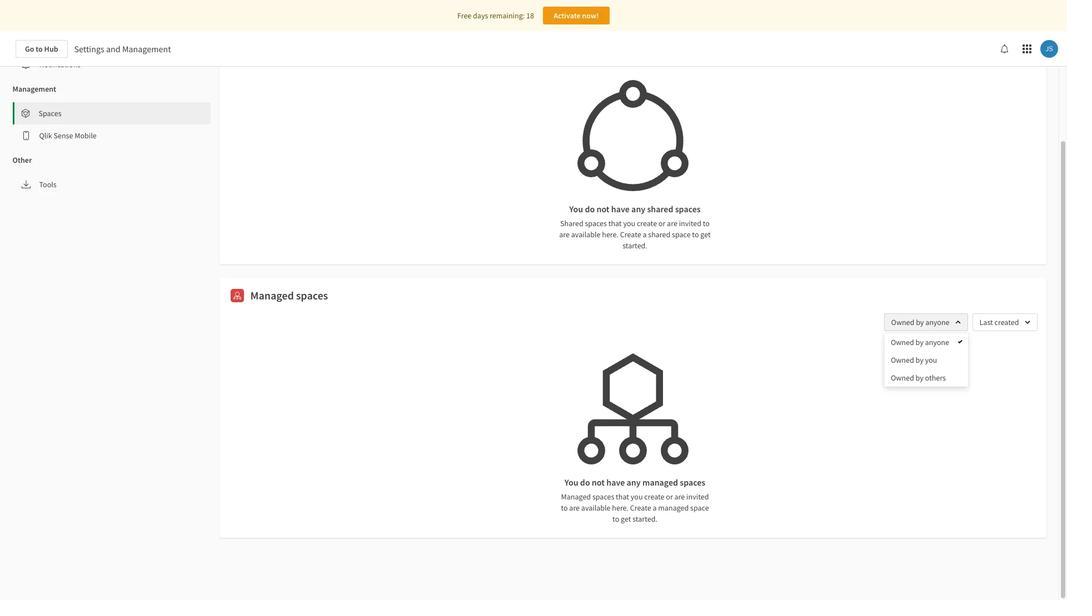 Task type: locate. For each thing, give the bounding box(es) containing it.
list box inside managed spaces main content
[[885, 334, 969, 387]]

0 vertical spatial started.
[[623, 241, 648, 251]]

that
[[609, 219, 622, 229], [616, 492, 629, 502]]

1 vertical spatial create
[[630, 503, 652, 513]]

0 horizontal spatial get
[[621, 514, 631, 524]]

any
[[632, 204, 646, 215], [627, 477, 641, 488]]

1 vertical spatial management
[[13, 84, 56, 94]]

anyone down owned by anyone field
[[926, 338, 950, 348]]

that for shared
[[609, 219, 622, 229]]

1 vertical spatial you
[[926, 355, 938, 365]]

space
[[672, 230, 691, 240], [691, 503, 709, 513]]

0 vertical spatial get
[[701, 230, 711, 240]]

notifications link
[[13, 53, 210, 76]]

spaces
[[675, 204, 701, 215], [585, 219, 607, 229], [296, 289, 328, 302], [680, 477, 706, 488], [593, 492, 615, 502]]

1 vertical spatial a
[[653, 503, 657, 513]]

0 vertical spatial create
[[620, 230, 641, 240]]

any inside you do not have any shared spaces shared spaces that you create or are invited to are available here. create a shared space to get started.
[[632, 204, 646, 215]]

do inside you do not have any managed spaces managed spaces that you create or are invited to are available here. create a managed space to get started.
[[580, 477, 590, 488]]

1 horizontal spatial get
[[701, 230, 711, 240]]

1 vertical spatial get
[[621, 514, 631, 524]]

1 vertical spatial started.
[[633, 514, 658, 524]]

1 vertical spatial create
[[645, 492, 665, 502]]

a inside you do not have any shared spaces shared spaces that you create or are invited to are available here. create a shared space to get started.
[[643, 230, 647, 240]]

0 vertical spatial do
[[585, 204, 595, 215]]

0 vertical spatial managed
[[251, 289, 294, 302]]

anyone inside list box
[[926, 338, 950, 348]]

1 vertical spatial space
[[691, 503, 709, 513]]

anyone inside field
[[926, 318, 950, 328]]

you
[[624, 219, 636, 229], [926, 355, 938, 365], [631, 492, 643, 502]]

0 vertical spatial or
[[659, 219, 666, 229]]

get for managed
[[621, 514, 631, 524]]

1 vertical spatial anyone
[[926, 338, 950, 348]]

you for you do not have any managed spaces
[[631, 492, 643, 502]]

you inside you do not have any managed spaces managed spaces that you create or are invited to are available here. create a managed space to get started.
[[631, 492, 643, 502]]

1 owned from the top
[[892, 318, 915, 328]]

a for shared
[[643, 230, 647, 240]]

shared
[[561, 219, 584, 229]]

tools link
[[13, 173, 210, 196]]

management up spaces
[[13, 84, 56, 94]]

free days remaining: 18
[[458, 11, 534, 21]]

create for managed
[[645, 492, 665, 502]]

do for you do not have any shared spaces
[[585, 204, 595, 215]]

others
[[926, 373, 946, 383]]

have inside you do not have any shared spaces shared spaces that you create or are invited to are available here. create a shared space to get started.
[[612, 204, 630, 215]]

have
[[612, 204, 630, 215], [607, 477, 625, 488]]

1 owned by anyone from the top
[[892, 318, 950, 328]]

here. inside you do not have any shared spaces shared spaces that you create or are invited to are available here. create a shared space to get started.
[[602, 230, 619, 240]]

0 vertical spatial invited
[[679, 219, 702, 229]]

or inside you do not have any managed spaces managed spaces that you create or are invited to are available here. create a managed space to get started.
[[666, 492, 673, 502]]

create for shared
[[637, 219, 657, 229]]

anyone up owned by you
[[926, 318, 950, 328]]

1 vertical spatial available
[[582, 503, 611, 513]]

0 horizontal spatial management
[[13, 84, 56, 94]]

owned
[[892, 318, 915, 328], [891, 338, 915, 348], [891, 355, 915, 365], [891, 373, 915, 383]]

anyone for owned by anyone field
[[926, 318, 950, 328]]

0 vertical spatial you
[[624, 219, 636, 229]]

not inside you do not have any shared spaces shared spaces that you create or are invited to are available here. create a shared space to get started.
[[597, 204, 610, 215]]

have inside you do not have any managed spaces managed spaces that you create or are invited to are available here. create a managed space to get started.
[[607, 477, 625, 488]]

0 vertical spatial a
[[643, 230, 647, 240]]

invited inside you do not have any managed spaces managed spaces that you create or are invited to are available here. create a managed space to get started.
[[687, 492, 709, 502]]

anyone
[[926, 318, 950, 328], [926, 338, 950, 348]]

1 horizontal spatial management
[[122, 43, 171, 54]]

0 vertical spatial here.
[[602, 230, 619, 240]]

a
[[643, 230, 647, 240], [653, 503, 657, 513]]

0 vertical spatial not
[[597, 204, 610, 215]]

invited inside you do not have any shared spaces shared spaces that you create or are invited to are available here. create a shared space to get started.
[[679, 219, 702, 229]]

managed inside you do not have any managed spaces managed spaces that you create or are invited to are available here. create a managed space to get started.
[[561, 492, 591, 502]]

go
[[25, 44, 34, 54]]

available for you do not have any shared spaces
[[572, 230, 601, 240]]

get inside you do not have any managed spaces managed spaces that you create or are invited to are available here. create a managed space to get started.
[[621, 514, 631, 524]]

owned by others
[[891, 373, 946, 383]]

do inside you do not have any shared spaces shared spaces that you create or are invited to are available here. create a shared space to get started.
[[585, 204, 595, 215]]

0 vertical spatial you
[[570, 204, 583, 215]]

0 vertical spatial create
[[637, 219, 657, 229]]

1 vertical spatial not
[[592, 477, 605, 488]]

get for shared
[[701, 230, 711, 240]]

2 owned by anyone from the top
[[891, 338, 950, 348]]

1 vertical spatial do
[[580, 477, 590, 488]]

create
[[620, 230, 641, 240], [630, 503, 652, 513]]

get inside you do not have any shared spaces shared spaces that you create or are invited to are available here. create a shared space to get started.
[[701, 230, 711, 240]]

0 vertical spatial available
[[572, 230, 601, 240]]

that inside you do not have any managed spaces managed spaces that you create or are invited to are available here. create a managed space to get started.
[[616, 492, 629, 502]]

by inside field
[[916, 318, 924, 328]]

managed
[[643, 477, 678, 488], [659, 503, 689, 513]]

managed
[[251, 289, 294, 302], [561, 492, 591, 502]]

create inside you do not have any shared spaces shared spaces that you create or are invited to are available here. create a shared space to get started.
[[620, 230, 641, 240]]

you inside you do not have any shared spaces shared spaces that you create or are invited to are available here. create a shared space to get started.
[[570, 204, 583, 215]]

management right and
[[122, 43, 171, 54]]

1 horizontal spatial a
[[653, 503, 657, 513]]

you inside you do not have any managed spaces managed spaces that you create or are invited to are available here. create a managed space to get started.
[[565, 477, 579, 488]]

1 vertical spatial managed
[[561, 492, 591, 502]]

create inside you do not have any shared spaces shared spaces that you create or are invited to are available here. create a shared space to get started.
[[637, 219, 657, 229]]

create for managed
[[630, 503, 652, 513]]

here. for shared
[[602, 230, 619, 240]]

you inside you do not have any shared spaces shared spaces that you create or are invited to are available here. create a shared space to get started.
[[624, 219, 636, 229]]

space for you do not have any managed spaces
[[691, 503, 709, 513]]

0 vertical spatial space
[[672, 230, 691, 240]]

0 horizontal spatial or
[[659, 219, 666, 229]]

or for shared
[[659, 219, 666, 229]]

2 vertical spatial you
[[631, 492, 643, 502]]

managed spaces main content
[[0, 0, 1068, 601]]

4 owned from the top
[[891, 373, 915, 383]]

invited
[[679, 219, 702, 229], [687, 492, 709, 502]]

1 vertical spatial invited
[[687, 492, 709, 502]]

available inside you do not have any shared spaces shared spaces that you create or are invited to are available here. create a shared space to get started.
[[572, 230, 601, 240]]

not inside you do not have any managed spaces managed spaces that you create or are invited to are available here. create a managed space to get started.
[[592, 477, 605, 488]]

1 vertical spatial owned by anyone
[[891, 338, 950, 348]]

any inside you do not have any managed spaces managed spaces that you create or are invited to are available here. create a managed space to get started.
[[627, 477, 641, 488]]

list box containing owned by anyone
[[885, 334, 969, 387]]

are
[[667, 219, 678, 229], [560, 230, 570, 240], [675, 492, 685, 502], [570, 503, 580, 513]]

you for you do not have any managed spaces
[[565, 477, 579, 488]]

you do not have any shared spaces shared spaces that you create or are invited to are available here. create a shared space to get started.
[[560, 204, 711, 251]]

not
[[597, 204, 610, 215], [592, 477, 605, 488]]

or
[[659, 219, 666, 229], [666, 492, 673, 502]]

owned by anyone
[[892, 318, 950, 328], [891, 338, 950, 348]]

0 vertical spatial any
[[632, 204, 646, 215]]

to
[[36, 44, 43, 54], [703, 219, 710, 229], [693, 230, 699, 240], [561, 503, 568, 513], [613, 514, 620, 524]]

create for shared
[[620, 230, 641, 240]]

0 horizontal spatial a
[[643, 230, 647, 240]]

available inside you do not have any managed spaces managed spaces that you create or are invited to are available here. create a managed space to get started.
[[582, 503, 611, 513]]

go to hub
[[25, 44, 58, 54]]

a inside you do not have any managed spaces managed spaces that you create or are invited to are available here. create a managed space to get started.
[[653, 503, 657, 513]]

do for you do not have any managed spaces
[[580, 477, 590, 488]]

or inside you do not have any shared spaces shared spaces that you create or are invited to are available here. create a shared space to get started.
[[659, 219, 666, 229]]

space inside you do not have any shared spaces shared spaces that you create or are invited to are available here. create a shared space to get started.
[[672, 230, 691, 240]]

by
[[916, 318, 924, 328], [916, 338, 924, 348], [916, 355, 924, 365], [916, 373, 924, 383]]

started.
[[623, 241, 648, 251], [633, 514, 658, 524]]

managed spaces
[[251, 289, 328, 302]]

to inside 'link'
[[36, 44, 43, 54]]

3 owned from the top
[[891, 355, 915, 365]]

and
[[106, 43, 121, 54]]

that inside you do not have any shared spaces shared spaces that you create or are invited to are available here. create a shared space to get started.
[[609, 219, 622, 229]]

days
[[473, 11, 488, 21]]

have for managed
[[607, 477, 625, 488]]

1 vertical spatial that
[[616, 492, 629, 502]]

shared
[[648, 204, 674, 215], [649, 230, 671, 240]]

available
[[572, 230, 601, 240], [582, 503, 611, 513]]

create inside you do not have any managed spaces managed spaces that you create or are invited to are available here. create a managed space to get started.
[[630, 503, 652, 513]]

owned inside field
[[892, 318, 915, 328]]

qlik
[[39, 131, 52, 141]]

0 vertical spatial that
[[609, 219, 622, 229]]

available for you do not have any managed spaces
[[582, 503, 611, 513]]

1 horizontal spatial managed
[[561, 492, 591, 502]]

do
[[585, 204, 595, 215], [580, 477, 590, 488]]

1 horizontal spatial or
[[666, 492, 673, 502]]

1 vertical spatial any
[[627, 477, 641, 488]]

1 vertical spatial you
[[565, 477, 579, 488]]

now!
[[582, 11, 599, 21]]

create inside you do not have any managed spaces managed spaces that you create or are invited to are available here. create a managed space to get started.
[[645, 492, 665, 502]]

you
[[570, 204, 583, 215], [565, 477, 579, 488]]

space inside you do not have any managed spaces managed spaces that you create or are invited to are available here. create a managed space to get started.
[[691, 503, 709, 513]]

create
[[637, 219, 657, 229], [645, 492, 665, 502]]

here.
[[602, 230, 619, 240], [612, 503, 629, 513]]

free
[[458, 11, 472, 21]]

0 vertical spatial anyone
[[926, 318, 950, 328]]

list box
[[885, 334, 969, 387]]

started. inside you do not have any managed spaces managed spaces that you create or are invited to are available here. create a managed space to get started.
[[633, 514, 658, 524]]

mobile
[[75, 131, 97, 141]]

owned by you
[[891, 355, 938, 365]]

here. inside you do not have any managed spaces managed spaces that you create or are invited to are available here. create a managed space to get started.
[[612, 503, 629, 513]]

management
[[122, 43, 171, 54], [13, 84, 56, 94]]

0 vertical spatial owned by anyone
[[892, 318, 950, 328]]

qlik sense mobile
[[39, 131, 97, 141]]

started. inside you do not have any shared spaces shared spaces that you create or are invited to are available here. create a shared space to get started.
[[623, 241, 648, 251]]

1 vertical spatial here.
[[612, 503, 629, 513]]

get
[[701, 230, 711, 240], [621, 514, 631, 524]]

0 vertical spatial have
[[612, 204, 630, 215]]

1 vertical spatial have
[[607, 477, 625, 488]]

1 vertical spatial or
[[666, 492, 673, 502]]



Task type: vqa. For each thing, say whether or not it's contained in the screenshot.
Invited inside You Do Not Have Any Shared Spaces Shared Spaces That You Create Or Are Invited To Are Available Here. Create A Shared Space To Get Started.
yes



Task type: describe. For each thing, give the bounding box(es) containing it.
or for managed
[[666, 492, 673, 502]]

not for you do not have any managed spaces
[[592, 477, 605, 488]]

that for managed
[[616, 492, 629, 502]]

anyone for list box in the bottom of the page containing owned by anyone
[[926, 338, 950, 348]]

go to hub link
[[16, 40, 68, 58]]

have for shared
[[612, 204, 630, 215]]

0 vertical spatial managed
[[643, 477, 678, 488]]

remaining:
[[490, 11, 525, 21]]

0 vertical spatial shared
[[648, 204, 674, 215]]

you for you do not have any shared spaces
[[624, 219, 636, 229]]

invited for you do not have any shared spaces
[[679, 219, 702, 229]]

you for you do not have any shared spaces
[[570, 204, 583, 215]]

activate now!
[[554, 11, 599, 21]]

owned by anyone inside field
[[892, 318, 950, 328]]

spaces link
[[14, 102, 210, 125]]

management inside managed spaces main content
[[13, 84, 56, 94]]

not for you do not have any shared spaces
[[597, 204, 610, 215]]

any for shared
[[632, 204, 646, 215]]

activate
[[554, 11, 581, 21]]

Owned by anyone field
[[884, 314, 968, 331]]

spaces
[[39, 108, 61, 118]]

1 vertical spatial shared
[[649, 230, 671, 240]]

0 horizontal spatial managed
[[251, 289, 294, 302]]

you inside list box
[[926, 355, 938, 365]]

18
[[527, 11, 534, 21]]

sense
[[54, 131, 73, 141]]

tools
[[39, 180, 57, 190]]

other
[[13, 155, 32, 165]]

2 owned from the top
[[891, 338, 915, 348]]

1 vertical spatial managed
[[659, 503, 689, 513]]

here. for managed
[[612, 503, 629, 513]]

invited for you do not have any managed spaces
[[687, 492, 709, 502]]

qlik sense mobile link
[[13, 125, 210, 147]]

activate now! link
[[543, 7, 610, 24]]

notifications
[[39, 59, 81, 70]]

started. for shared
[[623, 241, 648, 251]]

0 vertical spatial management
[[122, 43, 171, 54]]

you do not have any managed spaces managed spaces that you create or are invited to are available here. create a managed space to get started.
[[561, 477, 709, 524]]

settings
[[74, 43, 104, 54]]

started. for managed
[[633, 514, 658, 524]]

hub
[[44, 44, 58, 54]]

settings and management
[[74, 43, 171, 54]]

a for managed
[[653, 503, 657, 513]]

any for managed
[[627, 477, 641, 488]]

space for you do not have any shared spaces
[[672, 230, 691, 240]]



